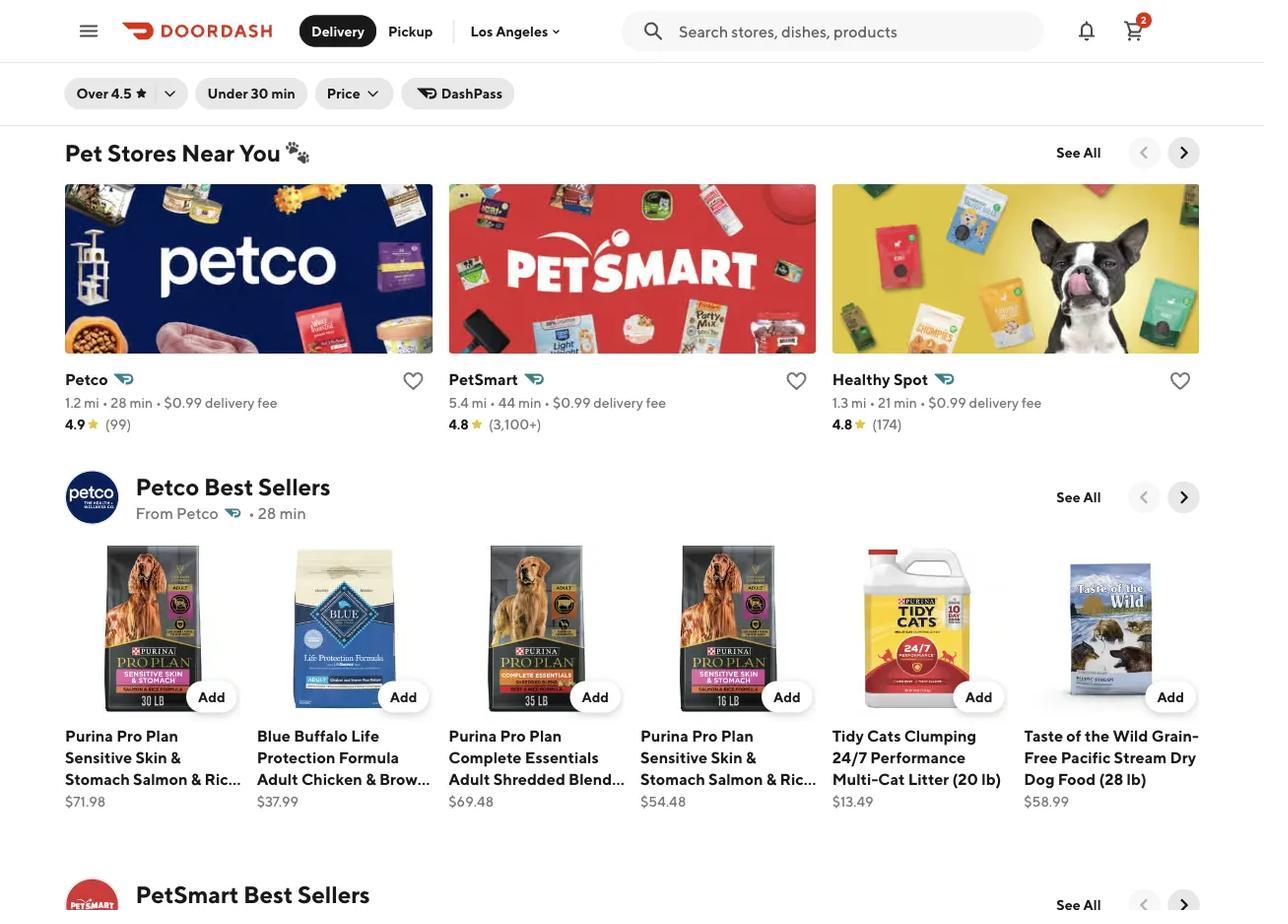 Task type: describe. For each thing, give the bounding box(es) containing it.
lb) inside taste of the wild grain- free pacific stream dry dog food (28 lb) $58.99
[[1126, 770, 1146, 788]]

(35
[[489, 813, 514, 832]]

plan for purina pro plan sensitive skin & stomach salmon & rice formula dry dog food (16 lb)
[[720, 726, 753, 745]]

1.3 mi • 21 min • $0.99 delivery fee
[[832, 395, 1041, 411]]

0 horizontal spatial $15
[[236, 80, 256, 94]]

44
[[498, 395, 515, 411]]

farmers
[[838, 106, 888, 122]]

pickup button
[[376, 15, 445, 47]]

$69.48
[[448, 793, 493, 810]]

4.8 for petsmart
[[448, 416, 468, 433]]

dry for purina pro plan sensitive skin & stomach salmon & rice formula dry dog food (30 lb)
[[128, 791, 154, 810]]

nutrition
[[838, 86, 895, 102]]

wild
[[1112, 726, 1148, 745]]

petsmart for petsmart best sellers
[[135, 880, 239, 908]]

fee for petsmart
[[645, 395, 666, 411]]

the
[[1084, 726, 1109, 745]]

plan for purina pro plan sensitive skin & stomach salmon & rice formula dry dog food (30 lb)
[[145, 726, 178, 745]]

pet for pet stores near you 🐾
[[65, 138, 103, 167]]

from
[[135, 504, 173, 523]]

rice for blue buffalo life protection formula adult chicken & brown rice dry dog food (15 lb)
[[256, 791, 289, 810]]

free
[[1023, 748, 1057, 767]]

• right the 1.2
[[155, 395, 161, 411]]

skin for (30
[[135, 748, 167, 767]]

fee inside 39 min $0.99 delivery fee
[[608, 55, 628, 71]]

spot
[[893, 370, 928, 389]]

previous button of carousel image for second see all link from the top of the page
[[1134, 488, 1154, 507]]

you
[[239, 138, 281, 167]]

min right 44 at the left of page
[[518, 395, 541, 411]]

sellers for petsmart best sellers
[[298, 880, 370, 908]]

cvs,
[[947, 86, 979, 102]]

20%
[[156, 80, 181, 94]]

5.4
[[448, 395, 468, 411]]

food inside purina pro plan sensitive skin & stomach salmon & rice formula dry dog food (30 lb)
[[192, 791, 229, 810]]

food inside the blue buffalo life protection formula adult chicken & brown rice dry dog food (15 lb)
[[356, 791, 393, 810]]

17
[[136, 35, 149, 51]]

• right 44 at the left of page
[[544, 395, 549, 411]]

min up (99) on the left top
[[129, 395, 152, 411]]

$37.99
[[256, 793, 298, 810]]

purina pro plan complete essentials adult shredded blend beef & rice dry dog food (35 lb) image
[[448, 541, 624, 717]]

multi-
[[832, 770, 878, 788]]

$71.98
[[65, 793, 105, 810]]

all for second see all link from the top of the page
[[1083, 489, 1101, 505]]

stomach for (30
[[65, 770, 129, 788]]

los angeles button
[[470, 23, 564, 39]]

delivery inside 39 min $0.99 delivery fee
[[555, 55, 605, 71]]

previous button of carousel image for first see all link from the top
[[1134, 143, 1154, 163]]

best for petco
[[204, 472, 253, 500]]

min inside 17 min $0 delivery fee over $15
[[152, 35, 175, 51]]

1.3
[[832, 395, 848, 411]]

see all image
[[1141, 43, 1161, 63]]

under 30 min
[[207, 85, 295, 101]]

from petco
[[135, 504, 219, 523]]

purina pro plan sensitive skin & stomach salmon & rice formula dry dog food (30 lb)
[[65, 726, 237, 832]]

taste of the wild grain-free pacific stream dry dog food (28 lb) image
[[1023, 541, 1200, 717]]

pickup
[[388, 23, 433, 39]]

1 see all link from the top
[[1045, 137, 1113, 168]]

delivery
[[311, 23, 365, 39]]

petco best sellers
[[135, 472, 331, 500]]

30
[[251, 85, 268, 101]]

for
[[243, 12, 268, 31]]

brown
[[379, 770, 426, 788]]

to
[[222, 80, 234, 94]]

stream
[[1113, 748, 1166, 767]]

taste of the wild grain- free pacific stream dry dog food (28 lb) $58.99
[[1023, 726, 1198, 810]]

4.8 for healthy spot
[[832, 416, 852, 433]]

fee for healthy spot
[[1021, 395, 1041, 411]]

pacific
[[1060, 748, 1110, 767]]

stores inside pet stores near you 🐾 link
[[107, 138, 177, 167]]

petsmart best sellers link
[[65, 878, 370, 910]]

min inside button
[[271, 85, 295, 101]]

dry for purina pro plan sensitive skin & stomach salmon & rice formula dry dog food (16 lb)
[[704, 791, 730, 810]]

pavilions
[[906, 67, 962, 83]]

dog for purina pro plan complete essentials adult shredded blend beef & rice dry dog food (35 lb)
[[565, 791, 596, 810]]

2 button
[[1114, 11, 1154, 51]]

just food for dogs
[[168, 12, 309, 31]]

litter
[[908, 770, 949, 788]]

purina for purina pro plan complete essentials adult shredded blend beef & rice dry dog food (35 lb)
[[448, 726, 496, 745]]

best for petsmart
[[243, 880, 293, 908]]

peter
[[998, 67, 1033, 83]]

formula inside the blue buffalo life protection formula adult chicken & brown rice dry dog food (15 lb)
[[338, 748, 399, 767]]

under 30 min button
[[196, 78, 307, 109]]

24/7
[[832, 748, 867, 767]]

vons
[[838, 67, 869, 83]]

see all for second see all link from the top of the page
[[1057, 489, 1101, 505]]

salmon for (30
[[133, 770, 187, 788]]

of
[[1066, 726, 1081, 745]]

dog for purina pro plan sensitive skin & stomach salmon & rice formula dry dog food (16 lb)
[[733, 791, 764, 810]]

• left 21
[[869, 395, 875, 411]]

rice for purina pro plan sensitive skin & stomach salmon & rice formula dry dog food (16 lb)
[[779, 770, 812, 788]]

supplies,
[[1047, 47, 1104, 63]]

add for purina pro plan sensitive skin & stomach salmon & rice formula dry dog food (30 lb)
[[198, 689, 225, 705]]

center,
[[898, 86, 944, 102]]

express
[[616, 12, 674, 31]]

(174)
[[872, 416, 901, 433]]

delivery inside 17 min $0 delivery fee over $15
[[157, 55, 207, 71]]

next button of carousel image for pet stores near you 🐾 link
[[1174, 143, 1194, 163]]

notification bell image
[[1075, 19, 1099, 43]]

(28
[[1098, 770, 1123, 788]]

purina pro plan sensitive skin & stomach salmon & rice formula dry dog food (16 lb) image
[[640, 541, 816, 717]]

5 add from the left
[[965, 689, 992, 705]]

all for first see all link from the top
[[1083, 144, 1101, 161]]

purina pro plan sensitive skin & stomach salmon & rice formula dry dog food (16 lb)
[[640, 726, 812, 832]]

lb) inside tidy cats clumping 24/7 performance multi-cat litter (20 lb) $13.49
[[981, 770, 1001, 788]]

dogs
[[271, 12, 309, 31]]

walgreens
[[999, 106, 1066, 122]]

rite
[[942, 106, 968, 122]]

$0.99 for healthy spot
[[928, 395, 966, 411]]

pet stores near you 🐾
[[65, 138, 309, 167]]

dog inside taste of the wild grain- free pacific stream dry dog food (28 lb) $58.99
[[1023, 770, 1054, 788]]

skin for (16
[[710, 748, 742, 767]]

tidy cats clumping 24/7 performance multi-cat litter (20 lb) $13.49
[[832, 726, 1001, 810]]

min inside 39 min $0.99 delivery fee
[[534, 35, 557, 51]]

lb) inside the purina pro plan sensitive skin & stomach salmon & rice formula dry dog food (16 lb)
[[665, 813, 685, 832]]

stores inside see 16 more stores albertsons pets, tailwagger's pet supplies, vons pets, pavilions pets, peter gillham's nutrition center, cvs, dashmart, sprouts farmers market, rite aid, walgreens
[[929, 23, 976, 42]]

up
[[205, 80, 219, 94]]

• 28 min
[[248, 504, 306, 523]]

6 add from the left
[[1157, 689, 1184, 705]]

(20
[[952, 770, 978, 788]]

min right 21
[[893, 395, 917, 411]]

cat
[[878, 770, 904, 788]]

dashpass
[[441, 85, 503, 101]]

delivery for healthy spot
[[969, 395, 1018, 411]]

stomach for (16
[[640, 770, 705, 788]]

tidy
[[832, 726, 863, 745]]

21
[[877, 395, 891, 411]]

next button of carousel image for petsmart best sellers link
[[1174, 896, 1194, 910]]

tidy cats clumping 24/7 performance multi-cat litter (20 lb) image
[[832, 541, 1008, 717]]

(15
[[397, 791, 418, 810]]

$15 inside 17 min $0 delivery fee over $15
[[263, 55, 285, 71]]

shredded
[[493, 770, 565, 788]]

gillham's
[[1036, 67, 1094, 83]]

just
[[168, 12, 199, 31]]

4.5
[[111, 85, 132, 101]]

2 horizontal spatial pets,
[[964, 67, 996, 83]]

plan for purina pro plan complete essentials adult shredded blend beef & rice dry dog food (35 lb)
[[529, 726, 561, 745]]

off,
[[184, 80, 202, 94]]



Task type: locate. For each thing, give the bounding box(es) containing it.
min down petco best sellers
[[279, 504, 306, 523]]

0 horizontal spatial pets,
[[872, 67, 903, 83]]

2 purina from the left
[[448, 726, 496, 745]]

mi right 5.4
[[471, 395, 486, 411]]

1 vertical spatial 28
[[258, 504, 276, 523]]

0 horizontal spatial pro
[[116, 726, 142, 745]]

1 horizontal spatial petsmart
[[448, 370, 518, 389]]

healthy spot
[[832, 370, 928, 389]]

pet stores near you 🐾 link
[[65, 137, 309, 168]]

3 plan from the left
[[720, 726, 753, 745]]

1 click to add this store to your saved list image from the left
[[391, 14, 414, 37]]

0 vertical spatial 28
[[110, 395, 126, 411]]

3 click to add this store to your saved list image from the left
[[1168, 369, 1192, 393]]

0 horizontal spatial 4.8
[[448, 416, 468, 433]]

1 vertical spatial petsmart
[[135, 880, 239, 908]]

1 click to add this store to your saved list image from the left
[[401, 369, 424, 393]]

0 horizontal spatial stomach
[[65, 770, 129, 788]]

purina up complete
[[448, 726, 496, 745]]

4.9
[[65, 416, 85, 433]]

2 vertical spatial pet
[[65, 138, 103, 167]]

adult up beef
[[448, 770, 490, 788]]

1 horizontal spatial plan
[[529, 726, 561, 745]]

beef
[[448, 791, 483, 810]]

sensitive for purina pro plan sensitive skin & stomach salmon & rice formula dry dog food (16 lb)
[[640, 748, 707, 767]]

1 horizontal spatial 28
[[258, 504, 276, 523]]

next button of carousel image
[[1174, 488, 1194, 507]]

$54.48
[[640, 793, 686, 810]]

dog inside the purina pro plan sensitive skin & stomach salmon & rice formula dry dog food (16 lb)
[[733, 791, 764, 810]]

market,
[[891, 106, 940, 122]]

click to add this store to your saved list image for petco
[[401, 369, 424, 393]]

dry inside taste of the wild grain- free pacific stream dry dog food (28 lb) $58.99
[[1170, 748, 1196, 767]]

food inside taste of the wild grain- free pacific stream dry dog food (28 lb) $58.99
[[1057, 770, 1095, 788]]

0 horizontal spatial sensitive
[[65, 748, 132, 767]]

dog inside purina pro plan complete essentials adult shredded blend beef & rice dry dog food (35 lb)
[[565, 791, 596, 810]]

best up '• 28 min'
[[204, 472, 253, 500]]

adult for &
[[448, 770, 490, 788]]

salmon for (16
[[708, 770, 763, 788]]

0 vertical spatial pet
[[546, 12, 572, 31]]

purina inside purina pro plan sensitive skin & stomach salmon & rice formula dry dog food (30 lb)
[[65, 726, 113, 745]]

1 all from the top
[[1083, 144, 1101, 161]]

rice inside purina pro plan sensitive skin & stomach salmon & rice formula dry dog food (30 lb)
[[204, 770, 237, 788]]

dry
[[1170, 748, 1196, 767], [128, 791, 154, 810], [292, 791, 318, 810], [536, 791, 562, 810], [704, 791, 730, 810]]

0 vertical spatial stores
[[929, 23, 976, 42]]

28 down petco best sellers
[[258, 504, 276, 523]]

1 vertical spatial stores
[[107, 138, 177, 167]]

more
[[888, 23, 926, 42]]

dry down grain-
[[1170, 748, 1196, 767]]

1 horizontal spatial purina
[[448, 726, 496, 745]]

dry inside the blue buffalo life protection formula adult chicken & brown rice dry dog food (15 lb)
[[292, 791, 318, 810]]

adult inside purina pro plan complete essentials adult shredded blend beef & rice dry dog food (35 lb)
[[448, 770, 490, 788]]

clumping
[[904, 726, 976, 745]]

• down spot
[[919, 395, 925, 411]]

1 pro from the left
[[116, 726, 142, 745]]

see all link
[[1045, 137, 1113, 168], [1045, 482, 1113, 513]]

performance
[[870, 748, 965, 767]]

1 horizontal spatial stores
[[929, 23, 976, 42]]

1 4.8 from the left
[[448, 416, 468, 433]]

0 vertical spatial petsmart
[[448, 370, 518, 389]]

1 previous button of carousel image from the top
[[1134, 143, 1154, 163]]

0 horizontal spatial pet
[[65, 138, 103, 167]]

formula up (30
[[65, 791, 125, 810]]

food up 17 min $0 delivery fee over $15
[[202, 12, 240, 31]]

dog right $54.48
[[733, 791, 764, 810]]

petco right the from
[[176, 504, 219, 523]]

1 vertical spatial petco
[[135, 472, 199, 500]]

1 purina from the left
[[65, 726, 113, 745]]

3 purina from the left
[[640, 726, 688, 745]]

click to add this store to your saved list image for healthy spot
[[1168, 369, 1192, 393]]

1.2 mi • 28 min • $0.99 delivery fee
[[65, 395, 277, 411]]

petsmart for petsmart
[[448, 370, 518, 389]]

4.8
[[448, 416, 468, 433], [832, 416, 852, 433]]

over
[[76, 85, 108, 101]]

2 vertical spatial see
[[1057, 489, 1081, 505]]

4.8 down 1.3
[[832, 416, 852, 433]]

angeles
[[496, 23, 548, 39]]

3 mi from the left
[[851, 395, 866, 411]]

skin inside purina pro plan sensitive skin & stomach salmon & rice formula dry dog food (30 lb)
[[135, 748, 167, 767]]

stomach up the $71.98
[[65, 770, 129, 788]]

albertsons
[[838, 47, 906, 63]]

$15 right over
[[263, 55, 285, 71]]

delivery button
[[300, 15, 376, 47]]

lb) right (20
[[981, 770, 1001, 788]]

pet for pet food express
[[546, 12, 572, 31]]

healthy
[[832, 370, 890, 389]]

pets, down tailwagger's
[[964, 67, 996, 83]]

1 vertical spatial previous button of carousel image
[[1134, 488, 1154, 507]]

plan inside the purina pro plan sensitive skin & stomach salmon & rice formula dry dog food (16 lb)
[[720, 726, 753, 745]]

see 16 more stores albertsons pets, tailwagger's pet supplies, vons pets, pavilions pets, peter gillham's nutrition center, cvs, dashmart, sprouts farmers market, rite aid, walgreens
[[838, 23, 1104, 122]]

2 click to add this store to your saved list image from the left
[[769, 14, 793, 37]]

pro for purina pro plan sensitive skin & stomach salmon & rice formula dry dog food (16 lb)
[[691, 726, 717, 745]]

2 pro from the left
[[499, 726, 525, 745]]

sensitive up $54.48
[[640, 748, 707, 767]]

click to add this store to your saved list image
[[391, 14, 414, 37], [769, 14, 793, 37]]

4 add from the left
[[773, 689, 800, 705]]

pro inside purina pro plan complete essentials adult shredded blend beef & rice dry dog food (35 lb)
[[499, 726, 525, 745]]

formula for purina pro plan sensitive skin & stomach salmon & rice formula dry dog food (30 lb)
[[65, 791, 125, 810]]

dog down chicken
[[322, 791, 352, 810]]

click to add this store to your saved list image left 16
[[769, 14, 793, 37]]

1 horizontal spatial click to add this store to your saved list image
[[769, 14, 793, 37]]

2 4.8 from the left
[[832, 416, 852, 433]]

1 horizontal spatial formula
[[338, 748, 399, 767]]

mi for petsmart
[[471, 395, 486, 411]]

dog
[[1023, 770, 1054, 788], [158, 791, 188, 810], [322, 791, 352, 810], [565, 791, 596, 810], [733, 791, 764, 810]]

under
[[207, 85, 248, 101]]

dry inside the purina pro plan sensitive skin & stomach salmon & rice formula dry dog food (16 lb)
[[704, 791, 730, 810]]

(30
[[65, 813, 91, 832]]

food left (15
[[356, 791, 393, 810]]

28 up (99) on the left top
[[110, 395, 126, 411]]

stomach inside the purina pro plan sensitive skin & stomach salmon & rice formula dry dog food (16 lb)
[[640, 770, 705, 788]]

lb) right (35 at the bottom of page
[[517, 813, 537, 832]]

salmon
[[133, 770, 187, 788], [708, 770, 763, 788]]

protection
[[256, 748, 335, 767]]

1 vertical spatial see all link
[[1045, 482, 1113, 513]]

1 horizontal spatial sensitive
[[640, 748, 707, 767]]

next button of carousel image
[[1174, 143, 1194, 163], [1174, 896, 1194, 910]]

plan inside purina pro plan sensitive skin & stomach salmon & rice formula dry dog food (30 lb)
[[145, 726, 178, 745]]

& inside the blue buffalo life protection formula adult chicken & brown rice dry dog food (15 lb)
[[365, 770, 375, 788]]

1 vertical spatial pet
[[1023, 47, 1045, 63]]

1 items, open order cart image
[[1122, 19, 1146, 43]]

purina for purina pro plan sensitive skin & stomach salmon & rice formula dry dog food (30 lb)
[[65, 726, 113, 745]]

essentials
[[524, 748, 598, 767]]

formula
[[338, 748, 399, 767], [65, 791, 125, 810], [640, 791, 700, 810]]

pro for purina pro plan complete essentials adult shredded blend beef & rice dry dog food (35 lb)
[[499, 726, 525, 745]]

stores up tailwagger's
[[929, 23, 976, 42]]

aid,
[[971, 106, 996, 122]]

$0.99 right 44 at the left of page
[[552, 395, 590, 411]]

chicken
[[301, 770, 362, 788]]

lb) inside the blue buffalo life protection formula adult chicken & brown rice dry dog food (15 lb)
[[256, 813, 276, 832]]

add
[[198, 689, 225, 705], [389, 689, 417, 705], [581, 689, 608, 705], [773, 689, 800, 705], [965, 689, 992, 705], [1157, 689, 1184, 705]]

pet up 39 min $0.99 delivery fee
[[546, 12, 572, 31]]

mi for healthy spot
[[851, 395, 866, 411]]

39 min $0.99 delivery fee
[[515, 35, 628, 71]]

see all for first see all link from the top
[[1057, 144, 1101, 161]]

pet inside see 16 more stores albertsons pets, tailwagger's pet supplies, vons pets, pavilions pets, peter gillham's nutrition center, cvs, dashmart, sprouts farmers market, rite aid, walgreens
[[1023, 47, 1045, 63]]

purina inside purina pro plan complete essentials adult shredded blend beef & rice dry dog food (35 lb)
[[448, 726, 496, 745]]

$0.99 right 21
[[928, 395, 966, 411]]

• left 44 at the left of page
[[489, 395, 495, 411]]

2 horizontal spatial formula
[[640, 791, 700, 810]]

20% off, up to $15
[[156, 80, 256, 94]]

food up 39 min $0.99 delivery fee
[[575, 12, 613, 31]]

dog down blend
[[565, 791, 596, 810]]

click to add this store to your saved list image for petsmart
[[784, 369, 808, 393]]

0 vertical spatial see all
[[1057, 144, 1101, 161]]

28
[[110, 395, 126, 411], [258, 504, 276, 523]]

dry for purina pro plan complete essentials adult shredded blend beef & rice dry dog food (35 lb)
[[536, 791, 562, 810]]

purina inside the purina pro plan sensitive skin & stomach salmon & rice formula dry dog food (16 lb)
[[640, 726, 688, 745]]

0 horizontal spatial salmon
[[133, 770, 187, 788]]

formula down life
[[338, 748, 399, 767]]

adult up $37.99 in the left bottom of the page
[[256, 770, 298, 788]]

petco up the 1.2
[[65, 370, 108, 389]]

stomach inside purina pro plan sensitive skin & stomach salmon & rice formula dry dog food (30 lb)
[[65, 770, 129, 788]]

sprouts
[[1050, 86, 1098, 102]]

0 vertical spatial all
[[1083, 144, 1101, 161]]

2 horizontal spatial purina
[[640, 726, 688, 745]]

food inside the purina pro plan sensitive skin & stomach salmon & rice formula dry dog food (16 lb)
[[767, 791, 805, 810]]

0 vertical spatial see
[[838, 23, 865, 42]]

1 adult from the left
[[256, 770, 298, 788]]

0 horizontal spatial 28
[[110, 395, 126, 411]]

over
[[233, 55, 260, 71]]

rice
[[204, 770, 237, 788], [779, 770, 812, 788], [256, 791, 289, 810], [500, 791, 532, 810]]

los angeles
[[470, 23, 548, 39]]

$0.99 down 39
[[515, 55, 553, 71]]

pet inside pet stores near you 🐾 link
[[65, 138, 103, 167]]

0 vertical spatial see all link
[[1045, 137, 1113, 168]]

(3,100+)
[[488, 416, 541, 433]]

2 all from the top
[[1083, 489, 1101, 505]]

min right 17 on the left top of the page
[[152, 35, 175, 51]]

$58.99
[[1023, 793, 1069, 810]]

lb) down stream
[[1126, 770, 1146, 788]]

0 vertical spatial petco
[[65, 370, 108, 389]]

1 plan from the left
[[145, 726, 178, 745]]

pro inside purina pro plan sensitive skin & stomach salmon & rice formula dry dog food (30 lb)
[[116, 726, 142, 745]]

3 add from the left
[[581, 689, 608, 705]]

pets, down albertsons
[[872, 67, 903, 83]]

Store search: begin typing to search for stores available on DoorDash text field
[[679, 20, 1032, 42]]

1 horizontal spatial salmon
[[708, 770, 763, 788]]

🐾
[[285, 138, 309, 167]]

sensitive for purina pro plan sensitive skin & stomach salmon & rice formula dry dog food (30 lb)
[[65, 748, 132, 767]]

0 horizontal spatial skin
[[135, 748, 167, 767]]

purina up $54.48
[[640, 726, 688, 745]]

3 pro from the left
[[691, 726, 717, 745]]

petco up from petco
[[135, 472, 199, 500]]

open menu image
[[77, 19, 100, 43]]

1 horizontal spatial $15
[[263, 55, 285, 71]]

dry right the $71.98
[[128, 791, 154, 810]]

2 horizontal spatial plan
[[720, 726, 753, 745]]

blue buffalo life protection formula adult chicken & brown rice dry dog food (15 lb) image
[[256, 541, 432, 717]]

all down sprouts at the right top of page
[[1083, 144, 1101, 161]]

2 horizontal spatial pet
[[1023, 47, 1045, 63]]

click to add this store to your saved list image for pet food express
[[769, 14, 793, 37]]

adult for rice
[[256, 770, 298, 788]]

lb) inside purina pro plan complete essentials adult shredded blend beef & rice dry dog food (35 lb)
[[517, 813, 537, 832]]

formula up (16
[[640, 791, 700, 810]]

2 vertical spatial petco
[[176, 504, 219, 523]]

plan inside purina pro plan complete essentials adult shredded blend beef & rice dry dog food (35 lb)
[[529, 726, 561, 745]]

1 vertical spatial next button of carousel image
[[1174, 896, 1194, 910]]

$0.99 inside 39 min $0.99 delivery fee
[[515, 55, 553, 71]]

dog inside the blue buffalo life protection formula adult chicken & brown rice dry dog food (15 lb)
[[322, 791, 352, 810]]

dry right $54.48
[[704, 791, 730, 810]]

1 mi from the left
[[84, 395, 99, 411]]

add for purina pro plan sensitive skin & stomach salmon & rice formula dry dog food (16 lb)
[[773, 689, 800, 705]]

sensitive inside purina pro plan sensitive skin & stomach salmon & rice formula dry dog food (30 lb)
[[65, 748, 132, 767]]

dry down shredded on the bottom
[[536, 791, 562, 810]]

2 skin from the left
[[710, 748, 742, 767]]

2 add from the left
[[389, 689, 417, 705]]

adult
[[256, 770, 298, 788], [448, 770, 490, 788]]

purina up the $71.98
[[65, 726, 113, 745]]

all left next button of carousel image in the right bottom of the page
[[1083, 489, 1101, 505]]

2 stomach from the left
[[640, 770, 705, 788]]

salmon inside the purina pro plan sensitive skin & stomach salmon & rice formula dry dog food (16 lb)
[[708, 770, 763, 788]]

0 vertical spatial $15
[[263, 55, 285, 71]]

2 see all from the top
[[1057, 489, 1101, 505]]

2 previous button of carousel image from the top
[[1134, 488, 1154, 507]]

2 vertical spatial previous button of carousel image
[[1134, 896, 1154, 910]]

purina pro plan sensitive skin & stomach salmon & rice formula dry dog food (30 lb) image
[[65, 541, 241, 717]]

2 mi from the left
[[471, 395, 486, 411]]

0 horizontal spatial click to add this store to your saved list image
[[391, 14, 414, 37]]

pet up the 'peter'
[[1023, 47, 1045, 63]]

1 salmon from the left
[[133, 770, 187, 788]]

4.8 down 5.4
[[448, 416, 468, 433]]

add for blue buffalo life protection formula adult chicken & brown rice dry dog food (15 lb)
[[389, 689, 417, 705]]

delivery for petco
[[204, 395, 254, 411]]

1 vertical spatial see all
[[1057, 489, 1101, 505]]

dog inside purina pro plan sensitive skin & stomach salmon & rice formula dry dog food (30 lb)
[[158, 791, 188, 810]]

$0.99
[[515, 55, 553, 71], [164, 395, 202, 411], [552, 395, 590, 411], [928, 395, 966, 411]]

click to add this store to your saved list image right delivery
[[391, 14, 414, 37]]

previous button of carousel image
[[1134, 143, 1154, 163], [1134, 488, 1154, 507], [1134, 896, 1154, 910]]

mi for petco
[[84, 395, 99, 411]]

see inside see 16 more stores albertsons pets, tailwagger's pet supplies, vons pets, pavilions pets, peter gillham's nutrition center, cvs, dashmart, sprouts farmers market, rite aid, walgreens
[[838, 23, 865, 42]]

grain-
[[1151, 726, 1198, 745]]

&
[[170, 748, 180, 767], [745, 748, 756, 767], [190, 770, 201, 788], [365, 770, 375, 788], [766, 770, 776, 788], [486, 791, 496, 810]]

1 horizontal spatial pet
[[546, 12, 572, 31]]

fee inside 17 min $0 delivery fee over $15
[[210, 55, 230, 71]]

$0
[[136, 55, 154, 71]]

1 vertical spatial all
[[1083, 489, 1101, 505]]

best inside petsmart best sellers link
[[243, 880, 293, 908]]

add for purina pro plan complete essentials adult shredded blend beef & rice dry dog food (35 lb)
[[581, 689, 608, 705]]

0 horizontal spatial purina
[[65, 726, 113, 745]]

formula inside purina pro plan sensitive skin & stomach salmon & rice formula dry dog food (30 lb)
[[65, 791, 125, 810]]

1 vertical spatial sellers
[[298, 880, 370, 908]]

best
[[204, 472, 253, 500], [243, 880, 293, 908]]

1 horizontal spatial skin
[[710, 748, 742, 767]]

rice inside the blue buffalo life protection formula adult chicken & brown rice dry dog food (15 lb)
[[256, 791, 289, 810]]

0 vertical spatial best
[[204, 472, 253, 500]]

1 horizontal spatial adult
[[448, 770, 490, 788]]

life
[[351, 726, 379, 745]]

sellers
[[258, 472, 331, 500], [298, 880, 370, 908]]

2 horizontal spatial mi
[[851, 395, 866, 411]]

dog down free
[[1023, 770, 1054, 788]]

rice inside purina pro plan complete essentials adult shredded blend beef & rice dry dog food (35 lb)
[[500, 791, 532, 810]]

los
[[470, 23, 493, 39]]

dog right the $71.98
[[158, 791, 188, 810]]

2 see all link from the top
[[1045, 482, 1113, 513]]

tailwagger's
[[943, 47, 1020, 63]]

1 horizontal spatial click to add this store to your saved list image
[[784, 369, 808, 393]]

dog for purina pro plan sensitive skin & stomach salmon & rice formula dry dog food (30 lb)
[[158, 791, 188, 810]]

0 vertical spatial next button of carousel image
[[1174, 143, 1194, 163]]

petco for petco
[[65, 370, 108, 389]]

dashmart,
[[982, 86, 1047, 102]]

fee for petco
[[257, 395, 277, 411]]

3 previous button of carousel image from the top
[[1134, 896, 1154, 910]]

$0.99 for petco
[[164, 395, 202, 411]]

mi
[[84, 395, 99, 411], [471, 395, 486, 411], [851, 395, 866, 411]]

petco for petco best sellers
[[135, 472, 199, 500]]

click to add this store to your saved list image
[[401, 369, 424, 393], [784, 369, 808, 393], [1168, 369, 1192, 393]]

1 add from the left
[[198, 689, 225, 705]]

blend
[[568, 770, 612, 788]]

formula inside the purina pro plan sensitive skin & stomach salmon & rice formula dry dog food (16 lb)
[[640, 791, 700, 810]]

lb) right (30
[[94, 813, 114, 832]]

food
[[202, 12, 240, 31], [575, 12, 613, 31], [1057, 770, 1095, 788], [192, 791, 229, 810], [356, 791, 393, 810], [767, 791, 805, 810], [448, 813, 486, 832]]

delivery for petsmart
[[593, 395, 643, 411]]

1 vertical spatial $15
[[236, 80, 256, 94]]

complete
[[448, 748, 521, 767]]

food left the $13.49
[[767, 791, 805, 810]]

1.2
[[65, 395, 81, 411]]

mi right the 1.2
[[84, 395, 99, 411]]

dry down chicken
[[292, 791, 318, 810]]

2 adult from the left
[[448, 770, 490, 788]]

sensitive inside the purina pro plan sensitive skin & stomach salmon & rice formula dry dog food (16 lb)
[[640, 748, 707, 767]]

price button
[[315, 78, 394, 109]]

pets, up pavilions
[[909, 47, 940, 63]]

best down $37.99 in the left bottom of the page
[[243, 880, 293, 908]]

petco
[[65, 370, 108, 389], [135, 472, 199, 500], [176, 504, 219, 523]]

over 4.5 button
[[65, 78, 188, 109]]

delivery
[[157, 55, 207, 71], [555, 55, 605, 71], [204, 395, 254, 411], [593, 395, 643, 411], [969, 395, 1018, 411]]

2 plan from the left
[[529, 726, 561, 745]]

$0.99 for petsmart
[[552, 395, 590, 411]]

0 horizontal spatial plan
[[145, 726, 178, 745]]

near
[[181, 138, 235, 167]]

sellers for petco best sellers
[[258, 472, 331, 500]]

1 horizontal spatial stomach
[[640, 770, 705, 788]]

pro for purina pro plan sensitive skin & stomach salmon & rice formula dry dog food (30 lb)
[[116, 726, 142, 745]]

2 salmon from the left
[[708, 770, 763, 788]]

see all
[[1057, 144, 1101, 161], [1057, 489, 1101, 505]]

pro inside the purina pro plan sensitive skin & stomach salmon & rice formula dry dog food (16 lb)
[[691, 726, 717, 745]]

sensitive
[[65, 748, 132, 767], [640, 748, 707, 767]]

1 stomach from the left
[[65, 770, 129, 788]]

food left $37.99 in the left bottom of the page
[[192, 791, 229, 810]]

1 next button of carousel image from the top
[[1174, 143, 1194, 163]]

$15 right to
[[236, 80, 256, 94]]

2 horizontal spatial pro
[[691, 726, 717, 745]]

food down $69.48
[[448, 813, 486, 832]]

1 horizontal spatial pro
[[499, 726, 525, 745]]

food inside purina pro plan complete essentials adult shredded blend beef & rice dry dog food (35 lb)
[[448, 813, 486, 832]]

2 click to add this store to your saved list image from the left
[[784, 369, 808, 393]]

0 vertical spatial sellers
[[258, 472, 331, 500]]

0 horizontal spatial adult
[[256, 770, 298, 788]]

2 sensitive from the left
[[640, 748, 707, 767]]

min right 39
[[534, 35, 557, 51]]

0 horizontal spatial mi
[[84, 395, 99, 411]]

39
[[515, 35, 531, 51]]

1 vertical spatial see
[[1057, 144, 1081, 161]]

pets,
[[909, 47, 940, 63], [872, 67, 903, 83], [964, 67, 996, 83]]

rice for purina pro plan sensitive skin & stomach salmon & rice formula dry dog food (30 lb)
[[204, 770, 237, 788]]

purina for purina pro plan sensitive skin & stomach salmon & rice formula dry dog food (16 lb)
[[640, 726, 688, 745]]

pet down over
[[65, 138, 103, 167]]

stores down over 4.5 button at the left
[[107, 138, 177, 167]]

• up (99) on the left top
[[102, 395, 107, 411]]

lb) right (16
[[665, 813, 685, 832]]

(99)
[[105, 416, 131, 433]]

lb) inside purina pro plan sensitive skin & stomach salmon & rice formula dry dog food (30 lb)
[[94, 813, 114, 832]]

1 horizontal spatial 4.8
[[832, 416, 852, 433]]

1 sensitive from the left
[[65, 748, 132, 767]]

dry inside purina pro plan sensitive skin & stomach salmon & rice formula dry dog food (30 lb)
[[128, 791, 154, 810]]

rice inside the purina pro plan sensitive skin & stomach salmon & rice formula dry dog food (16 lb)
[[779, 770, 812, 788]]

blue buffalo life protection formula adult chicken & brown rice dry dog food (15 lb)
[[256, 726, 426, 832]]

0 vertical spatial previous button of carousel image
[[1134, 143, 1154, 163]]

0 horizontal spatial click to add this store to your saved list image
[[401, 369, 424, 393]]

petsmart
[[448, 370, 518, 389], [135, 880, 239, 908]]

click to add this store to your saved list image for just food for dogs
[[391, 14, 414, 37]]

1 see all from the top
[[1057, 144, 1101, 161]]

• down petco best sellers
[[248, 504, 255, 523]]

plan
[[145, 726, 178, 745], [529, 726, 561, 745], [720, 726, 753, 745]]

food down pacific
[[1057, 770, 1095, 788]]

& inside purina pro plan complete essentials adult shredded blend beef & rice dry dog food (35 lb)
[[486, 791, 496, 810]]

$0.99 up petco best sellers
[[164, 395, 202, 411]]

2 next button of carousel image from the top
[[1174, 896, 1194, 910]]

1 skin from the left
[[135, 748, 167, 767]]

5.4 mi • 44 min • $0.99 delivery fee
[[448, 395, 666, 411]]

0 horizontal spatial petsmart
[[135, 880, 239, 908]]

1 vertical spatial best
[[243, 880, 293, 908]]

price
[[327, 85, 360, 101]]

lb) down $37.99 in the left bottom of the page
[[256, 813, 276, 832]]

stomach up $54.48
[[640, 770, 705, 788]]

1 horizontal spatial mi
[[471, 395, 486, 411]]

skin inside the purina pro plan sensitive skin & stomach salmon & rice formula dry dog food (16 lb)
[[710, 748, 742, 767]]

2 horizontal spatial click to add this store to your saved list image
[[1168, 369, 1192, 393]]

mi right 1.3
[[851, 395, 866, 411]]

(16
[[640, 813, 662, 832]]

sensitive up the $71.98
[[65, 748, 132, 767]]

min right '30'
[[271, 85, 295, 101]]

salmon inside purina pro plan sensitive skin & stomach salmon & rice formula dry dog food (30 lb)
[[133, 770, 187, 788]]

dry inside purina pro plan complete essentials adult shredded blend beef & rice dry dog food (35 lb)
[[536, 791, 562, 810]]

1 horizontal spatial pets,
[[909, 47, 940, 63]]

0 horizontal spatial stores
[[107, 138, 177, 167]]

adult inside the blue buffalo life protection formula adult chicken & brown rice dry dog food (15 lb)
[[256, 770, 298, 788]]

0 horizontal spatial formula
[[65, 791, 125, 810]]

formula for purina pro plan sensitive skin & stomach salmon & rice formula dry dog food (16 lb)
[[640, 791, 700, 810]]



Task type: vqa. For each thing, say whether or not it's contained in the screenshot.
the right "Privacy"
no



